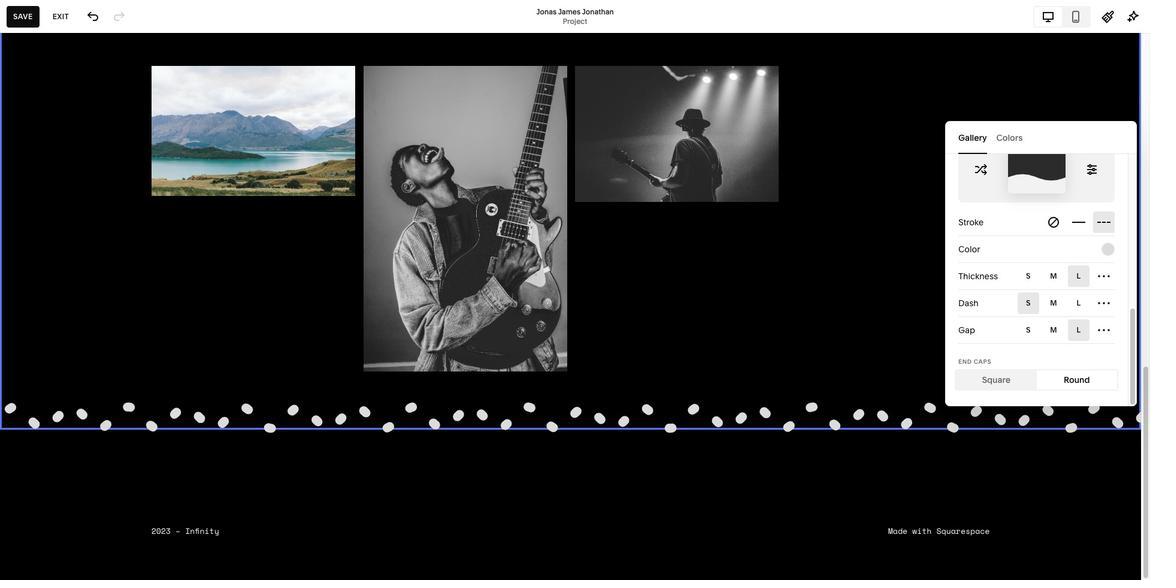 Task type: describe. For each thing, give the bounding box(es) containing it.
l for gap
[[1077, 325, 1081, 334]]

website button
[[0, 13, 69, 40]]

m for dash
[[1050, 298, 1057, 307]]

caps
[[974, 358, 992, 365]]

option group for stroke
[[1043, 212, 1115, 233]]

jonas james jonathan
[[79, 95, 169, 106]]

stroke
[[959, 217, 984, 228]]

option group for gap
[[1018, 319, 1115, 341]]

jonas james jonathan project
[[536, 7, 614, 25]]

end
[[959, 358, 972, 365]]

l for thickness
[[1077, 271, 1081, 280]]

jonathan for jonas james jonathan
[[132, 95, 169, 106]]

gallery button
[[959, 121, 987, 154]]

0 vertical spatial tab list
[[1035, 7, 1090, 26]]

round
[[1064, 374, 1090, 385]]

colors button
[[997, 121, 1023, 154]]

save
[[13, 12, 33, 21]]

colors
[[997, 132, 1023, 143]]

color button
[[959, 236, 1115, 262]]

round button
[[1037, 370, 1118, 389]]

exit button
[[46, 6, 76, 27]]

s for thickness
[[1026, 271, 1031, 280]]



Task type: locate. For each thing, give the bounding box(es) containing it.
1 horizontal spatial jonas
[[536, 7, 557, 16]]

l
[[1077, 271, 1081, 280], [1077, 298, 1081, 307], [1077, 325, 1081, 334]]

james for jonas james jonathan
[[104, 95, 130, 106]]

0 vertical spatial jonas
[[536, 7, 557, 16]]

jonas for jonas james jonathan
[[79, 95, 103, 106]]

1 horizontal spatial jonathan
[[582, 7, 614, 16]]

2 vertical spatial m
[[1050, 325, 1057, 334]]

1 horizontal spatial james
[[558, 7, 581, 16]]

0 horizontal spatial james
[[104, 95, 130, 106]]

gap
[[959, 325, 975, 336]]

2 m from the top
[[1050, 298, 1057, 307]]

1 vertical spatial m
[[1050, 298, 1057, 307]]

0 vertical spatial m
[[1050, 271, 1057, 280]]

2 vertical spatial s
[[1026, 325, 1031, 334]]

s for gap
[[1026, 325, 1031, 334]]

color
[[959, 244, 981, 255]]

2 vertical spatial l
[[1077, 325, 1081, 334]]

0 vertical spatial james
[[558, 7, 581, 16]]

1 l from the top
[[1077, 271, 1081, 280]]

james for jonas james jonathan project
[[558, 7, 581, 16]]

1 vertical spatial jonas
[[79, 95, 103, 106]]

thickness
[[959, 271, 998, 282]]

s
[[1026, 271, 1031, 280], [1026, 298, 1031, 307], [1026, 325, 1031, 334]]

tab list containing square
[[956, 370, 1118, 389]]

1 vertical spatial jonathan
[[132, 95, 169, 106]]

tab list
[[1035, 7, 1090, 26], [959, 121, 1124, 154], [956, 370, 1118, 389]]

2 s from the top
[[1026, 298, 1031, 307]]

shuffle settings image
[[975, 163, 988, 176]]

project
[[563, 16, 587, 25]]

3 l from the top
[[1077, 325, 1081, 334]]

tab list containing gallery
[[959, 121, 1124, 154]]

square
[[982, 374, 1011, 385]]

2 vertical spatial tab list
[[956, 370, 1118, 389]]

1 vertical spatial s
[[1026, 298, 1031, 307]]

1 vertical spatial l
[[1077, 298, 1081, 307]]

james inside jonas james jonathan project
[[558, 7, 581, 16]]

save button
[[7, 6, 39, 27]]

1 s from the top
[[1026, 271, 1031, 280]]

end caps
[[959, 358, 992, 365]]

0 vertical spatial l
[[1077, 271, 1081, 280]]

l for dash
[[1077, 298, 1081, 307]]

m for gap
[[1050, 325, 1057, 334]]

0 horizontal spatial jonas
[[79, 95, 103, 106]]

m
[[1050, 271, 1057, 280], [1050, 298, 1057, 307], [1050, 325, 1057, 334]]

jonas for jonas james jonathan project
[[536, 7, 557, 16]]

m for thickness
[[1050, 271, 1057, 280]]

3 m from the top
[[1050, 325, 1057, 334]]

gallery
[[959, 132, 987, 143]]

0 vertical spatial jonathan
[[582, 7, 614, 16]]

jonathan
[[582, 7, 614, 16], [132, 95, 169, 106]]

s for dash
[[1026, 298, 1031, 307]]

jonathan for jonas james jonathan project
[[582, 7, 614, 16]]

1 vertical spatial tab list
[[959, 121, 1124, 154]]

3 s from the top
[[1026, 325, 1031, 334]]

edit settings image
[[1086, 163, 1099, 176]]

dash
[[959, 298, 979, 309]]

jonathan inside jonas james jonathan project
[[582, 7, 614, 16]]

0 horizontal spatial jonathan
[[132, 95, 169, 106]]

option group for dash
[[1018, 292, 1115, 314]]

square button
[[956, 370, 1037, 389]]

option group for thickness
[[1018, 265, 1115, 287]]

website
[[23, 22, 56, 31]]

jonas inside jonas james jonathan project
[[536, 7, 557, 16]]

0 vertical spatial s
[[1026, 271, 1031, 280]]

2 l from the top
[[1077, 298, 1081, 307]]

1 m from the top
[[1050, 271, 1057, 280]]

1 vertical spatial james
[[104, 95, 130, 106]]

james
[[558, 7, 581, 16], [104, 95, 130, 106]]

jonas
[[536, 7, 557, 16], [79, 95, 103, 106]]

exit
[[53, 12, 69, 21]]

option group
[[1043, 212, 1115, 233], [1018, 265, 1115, 287], [1018, 292, 1115, 314], [1018, 319, 1115, 341]]



Task type: vqa. For each thing, say whether or not it's contained in the screenshot.
Jonathan
yes



